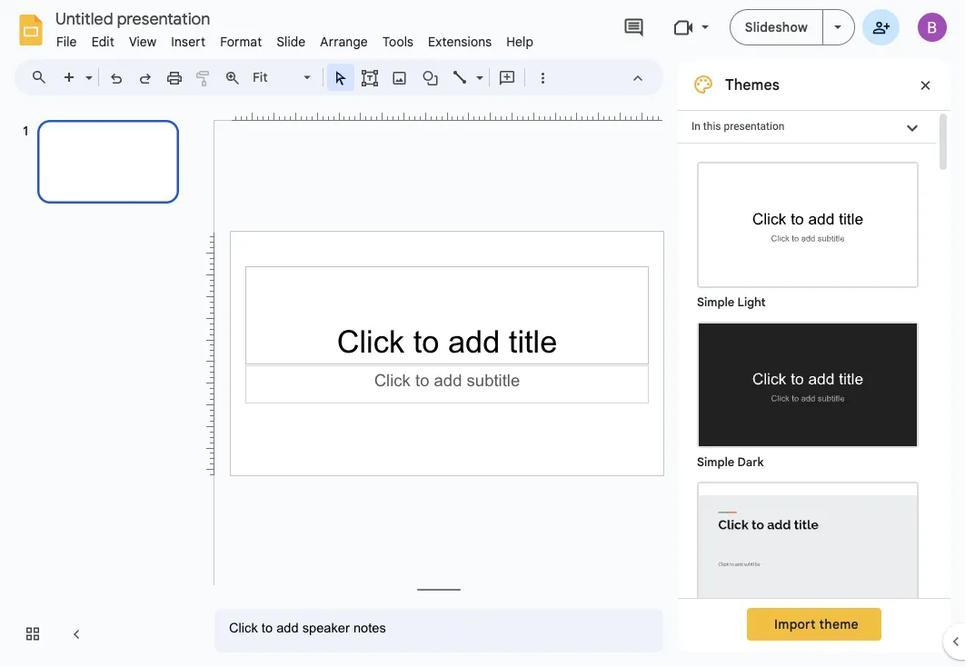Task type: locate. For each thing, give the bounding box(es) containing it.
simple inside simple light radio
[[698, 295, 735, 310]]

simple light
[[698, 295, 766, 310]]

import theme
[[775, 617, 859, 633]]

themes section
[[678, 59, 951, 668]]

presentation
[[724, 120, 785, 133]]

Zoom field
[[247, 65, 319, 91]]

shape image
[[421, 65, 442, 90]]

simple left dark
[[698, 455, 735, 470]]

2 simple from the top
[[698, 455, 735, 470]]

navigation
[[0, 103, 200, 668]]

in this presentation
[[692, 120, 785, 133]]

light
[[738, 295, 766, 310]]

menu bar
[[49, 24, 541, 54]]

insert
[[171, 34, 206, 50]]

arrange menu item
[[313, 31, 376, 52]]

menu bar containing file
[[49, 24, 541, 54]]

extensions
[[428, 34, 492, 50]]

1 simple from the top
[[698, 295, 735, 310]]

slideshow
[[746, 19, 808, 35]]

simple inside simple dark option
[[698, 455, 735, 470]]

1 vertical spatial simple
[[698, 455, 735, 470]]

simple for simple light
[[698, 295, 735, 310]]

slide
[[277, 34, 306, 50]]

option group
[[678, 144, 937, 668]]

simple left light
[[698, 295, 735, 310]]

format
[[220, 34, 262, 50]]

edit menu item
[[84, 31, 122, 52]]

simple
[[698, 295, 735, 310], [698, 455, 735, 470]]

Simple Dark radio
[[688, 313, 929, 473]]

help
[[507, 34, 534, 50]]

0 vertical spatial simple
[[698, 295, 735, 310]]

file menu item
[[49, 31, 84, 52]]

slideshow button
[[730, 9, 824, 45]]

insert menu item
[[164, 31, 213, 52]]

view menu item
[[122, 31, 164, 52]]

Menus field
[[23, 65, 63, 90]]

option group containing simple light
[[678, 144, 937, 668]]

in
[[692, 120, 701, 133]]

menu bar inside menu bar banner
[[49, 24, 541, 54]]



Task type: describe. For each thing, give the bounding box(es) containing it.
simple for simple dark
[[698, 455, 735, 470]]

tools
[[383, 34, 414, 50]]

main toolbar
[[54, 64, 557, 91]]

arrange
[[320, 34, 368, 50]]

navigation inside themes application
[[0, 103, 200, 668]]

new slide with layout image
[[81, 65, 93, 72]]

Zoom text field
[[250, 65, 301, 90]]

Simple Light radio
[[688, 153, 929, 668]]

file
[[56, 34, 77, 50]]

import theme button
[[748, 608, 882, 641]]

edit
[[92, 34, 114, 50]]

slide menu item
[[270, 31, 313, 52]]

tools menu item
[[376, 31, 421, 52]]

import
[[775, 617, 816, 633]]

dark
[[738, 455, 764, 470]]

Streamline radio
[[688, 473, 929, 633]]

share. private to only me. image
[[873, 19, 890, 35]]

option group inside themes section
[[678, 144, 937, 668]]

menu bar banner
[[0, 0, 966, 668]]

Rename text field
[[49, 7, 221, 29]]

this
[[704, 120, 722, 133]]

extensions menu item
[[421, 31, 499, 52]]

simple dark
[[698, 455, 764, 470]]

view
[[129, 34, 157, 50]]

themes
[[726, 75, 780, 94]]

streamline image
[[699, 484, 918, 607]]

in this presentation tab
[[678, 110, 937, 144]]

insert image image
[[390, 65, 411, 90]]

format menu item
[[213, 31, 270, 52]]

presentation options image
[[835, 25, 842, 29]]

help menu item
[[499, 31, 541, 52]]

themes application
[[0, 0, 966, 668]]

theme
[[820, 617, 859, 633]]



Task type: vqa. For each thing, say whether or not it's contained in the screenshot.
Extensions menu item
yes



